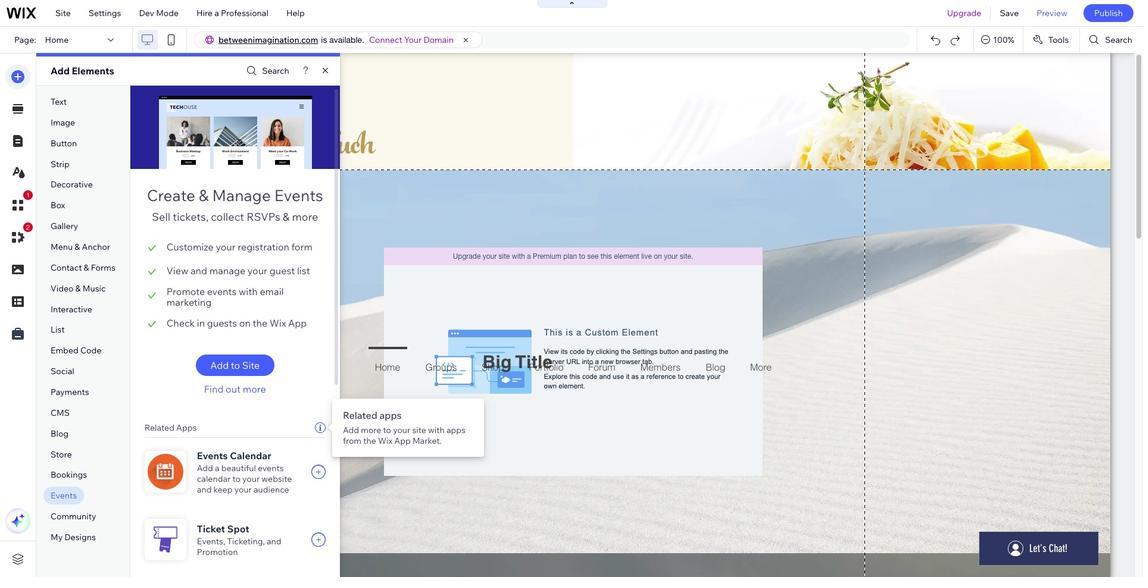 Task type: locate. For each thing, give the bounding box(es) containing it.
customize
[[167, 241, 214, 253]]

to inside 'button'
[[231, 360, 240, 372]]

rsvps
[[247, 210, 280, 224]]

events inside events calendar add a beautiful events calendar to your website and keep your audience updated.
[[258, 463, 284, 474]]

events inside promote events with email marketing
[[207, 286, 237, 298]]

0 vertical spatial apps
[[380, 410, 402, 422]]

on
[[239, 317, 251, 329]]

events down bookings
[[51, 491, 77, 502]]

site up find out more
[[242, 360, 260, 372]]

events for events calendar add a beautiful events calendar to your website and keep your audience updated.
[[197, 450, 228, 462]]

tickets,
[[173, 210, 209, 224]]

ticket spot events, ticketing, and promotion
[[197, 523, 281, 558]]

manage
[[209, 265, 245, 277]]

100%
[[993, 35, 1015, 45]]

music
[[83, 283, 106, 294]]

1 horizontal spatial app
[[394, 436, 411, 447]]

more up form
[[292, 210, 318, 224]]

site inside 'button'
[[242, 360, 260, 372]]

1 horizontal spatial events
[[197, 450, 228, 462]]

app left site
[[394, 436, 411, 447]]

0 horizontal spatial with
[[239, 286, 258, 298]]

2 vertical spatial and
[[267, 537, 281, 547]]

your inside related apps add more to your site with apps from the wix app market.
[[393, 425, 410, 436]]

search button down "betweenimagination.com"
[[244, 62, 289, 80]]

0 vertical spatial wix
[[270, 317, 286, 329]]

related for apps
[[145, 423, 174, 434]]

and left keep
[[197, 485, 212, 495]]

wix right from
[[378, 436, 393, 447]]

1 vertical spatial site
[[242, 360, 260, 372]]

0 horizontal spatial app
[[288, 317, 307, 329]]

site
[[55, 8, 71, 18], [242, 360, 260, 372]]

1 vertical spatial events
[[258, 463, 284, 474]]

more right out
[[243, 384, 266, 395]]

the right on in the bottom of the page
[[253, 317, 267, 329]]

2 vertical spatial to
[[233, 474, 241, 485]]

0 horizontal spatial events
[[51, 491, 77, 502]]

add
[[51, 65, 70, 77], [210, 360, 229, 372], [343, 425, 359, 436], [197, 463, 213, 474]]

search
[[1106, 35, 1133, 45], [262, 66, 289, 76]]

0 vertical spatial the
[[253, 317, 267, 329]]

related left apps on the bottom left
[[145, 423, 174, 434]]

more
[[292, 210, 318, 224], [243, 384, 266, 395], [361, 425, 381, 436]]

out
[[226, 384, 241, 395]]

0 vertical spatial with
[[239, 286, 258, 298]]

hire
[[197, 8, 213, 18]]

a left beautiful
[[215, 463, 220, 474]]

0 vertical spatial more
[[292, 210, 318, 224]]

0 vertical spatial related
[[343, 410, 378, 422]]

more left site
[[361, 425, 381, 436]]

1 horizontal spatial wix
[[378, 436, 393, 447]]

1 vertical spatial the
[[363, 436, 376, 447]]

2 vertical spatial events
[[51, 491, 77, 502]]

search button down "publish"
[[1080, 27, 1143, 53]]

0 horizontal spatial events
[[207, 286, 237, 298]]

is available. connect your domain
[[321, 35, 454, 45]]

1 vertical spatial and
[[197, 485, 212, 495]]

1 horizontal spatial site
[[242, 360, 260, 372]]

app
[[288, 317, 307, 329], [394, 436, 411, 447]]

0 vertical spatial to
[[231, 360, 240, 372]]

gallery
[[51, 221, 78, 232]]

preview button
[[1028, 0, 1077, 26]]

email
[[260, 286, 284, 298]]

1 vertical spatial related
[[145, 423, 174, 434]]

registration
[[238, 241, 289, 253]]

1 vertical spatial wix
[[378, 436, 393, 447]]

betweenimagination.com
[[219, 35, 318, 45]]

add inside 'button'
[[210, 360, 229, 372]]

create & manage events sell tickets, collect rsvps & more
[[147, 186, 323, 224]]

tools
[[1049, 35, 1069, 45]]

& up tickets,
[[199, 186, 209, 205]]

preview
[[1037, 8, 1068, 18]]

1 vertical spatial to
[[383, 425, 391, 436]]

a right hire
[[215, 8, 219, 18]]

the right from
[[363, 436, 376, 447]]

2 horizontal spatial events
[[274, 186, 323, 205]]

1 horizontal spatial with
[[428, 425, 445, 436]]

events inside create & manage events sell tickets, collect rsvps & more
[[274, 186, 323, 205]]

related up from
[[343, 410, 378, 422]]

1 horizontal spatial more
[[292, 210, 318, 224]]

events up audience
[[258, 463, 284, 474]]

1 vertical spatial more
[[243, 384, 266, 395]]

with right site
[[428, 425, 445, 436]]

and inside events calendar add a beautiful events calendar to your website and keep your audience updated.
[[197, 485, 212, 495]]

search down publish button
[[1106, 35, 1133, 45]]

to up find out more
[[231, 360, 240, 372]]

beautiful
[[221, 463, 256, 474]]

2 horizontal spatial more
[[361, 425, 381, 436]]

market.
[[413, 436, 442, 447]]

& for forms
[[84, 263, 89, 273]]

to right calendar at bottom
[[233, 474, 241, 485]]

0 horizontal spatial more
[[243, 384, 266, 395]]

with
[[239, 286, 258, 298], [428, 425, 445, 436]]

and right view
[[191, 265, 207, 277]]

events inside events calendar add a beautiful events calendar to your website and keep your audience updated.
[[197, 450, 228, 462]]

connect
[[369, 35, 402, 45]]

0 horizontal spatial apps
[[380, 410, 402, 422]]

ticket
[[197, 523, 225, 535]]

promote events with email marketing
[[167, 286, 284, 308]]

events up rsvps
[[274, 186, 323, 205]]

& left forms
[[84, 263, 89, 273]]

text
[[51, 96, 67, 107]]

0 vertical spatial site
[[55, 8, 71, 18]]

video
[[51, 283, 74, 294]]

1 vertical spatial search button
[[244, 62, 289, 80]]

interactive
[[51, 304, 92, 315]]

2
[[26, 224, 30, 231]]

0 vertical spatial events
[[207, 286, 237, 298]]

1 horizontal spatial search
[[1106, 35, 1133, 45]]

apps
[[380, 410, 402, 422], [447, 425, 466, 436]]

0 vertical spatial search button
[[1080, 27, 1143, 53]]

& right menu
[[75, 242, 80, 253]]

0 vertical spatial events
[[274, 186, 323, 205]]

and right ticketing,
[[267, 537, 281, 547]]

spot
[[227, 523, 249, 535]]

& right video
[[75, 283, 81, 294]]

events calendar add a beautiful events calendar to your website and keep your audience updated.
[[197, 450, 292, 506]]

decorative
[[51, 180, 93, 190]]

events up calendar at bottom
[[197, 450, 228, 462]]

1 horizontal spatial events
[[258, 463, 284, 474]]

app inside related apps add more to your site with apps from the wix app market.
[[394, 436, 411, 447]]

0 horizontal spatial related
[[145, 423, 174, 434]]

apps
[[176, 423, 197, 434]]

wix down email at the left of page
[[270, 317, 286, 329]]

0 horizontal spatial search button
[[244, 62, 289, 80]]

wix
[[270, 317, 286, 329], [378, 436, 393, 447]]

to
[[231, 360, 240, 372], [383, 425, 391, 436], [233, 474, 241, 485]]

to inside events calendar add a beautiful events calendar to your website and keep your audience updated.
[[233, 474, 241, 485]]

1 vertical spatial apps
[[447, 425, 466, 436]]

site up home at the left
[[55, 8, 71, 18]]

1 horizontal spatial related
[[343, 410, 378, 422]]

search down "betweenimagination.com"
[[262, 66, 289, 76]]

more inside create & manage events sell tickets, collect rsvps & more
[[292, 210, 318, 224]]

1 vertical spatial app
[[394, 436, 411, 447]]

image
[[51, 117, 75, 128]]

to left site
[[383, 425, 391, 436]]

your down "calendar"
[[242, 474, 260, 485]]

1 vertical spatial events
[[197, 450, 228, 462]]

search button
[[1080, 27, 1143, 53], [244, 62, 289, 80]]

0 horizontal spatial the
[[253, 317, 267, 329]]

contact
[[51, 263, 82, 273]]

the
[[253, 317, 267, 329], [363, 436, 376, 447]]

with down view and manage your guest list on the top left of page
[[239, 286, 258, 298]]

payments
[[51, 387, 89, 398]]

app right on in the bottom of the page
[[288, 317, 307, 329]]

your left site
[[393, 425, 410, 436]]

list
[[297, 265, 310, 277]]

events down manage
[[207, 286, 237, 298]]

bookings
[[51, 470, 87, 481]]

100% button
[[974, 27, 1023, 53]]

button
[[51, 138, 77, 149]]

related inside related apps add more to your site with apps from the wix app market.
[[343, 410, 378, 422]]

1 horizontal spatial the
[[363, 436, 376, 447]]

list
[[51, 325, 65, 336]]

the inside related apps add more to your site with apps from the wix app market.
[[363, 436, 376, 447]]

2 button
[[5, 223, 33, 250]]

1 vertical spatial a
[[215, 463, 220, 474]]

2 vertical spatial more
[[361, 425, 381, 436]]

social
[[51, 366, 74, 377]]

1 vertical spatial search
[[262, 66, 289, 76]]

1 vertical spatial with
[[428, 425, 445, 436]]

community
[[51, 512, 96, 522]]

& for anchor
[[75, 242, 80, 253]]



Task type: vqa. For each thing, say whether or not it's contained in the screenshot.
Back to Editor
no



Task type: describe. For each thing, give the bounding box(es) containing it.
view
[[167, 265, 188, 277]]

your
[[404, 35, 422, 45]]

dev
[[139, 8, 154, 18]]

embed
[[51, 346, 78, 356]]

add to site button
[[196, 355, 274, 376]]

your up manage
[[216, 241, 236, 253]]

marketing
[[167, 297, 212, 308]]

a inside events calendar add a beautiful events calendar to your website and keep your audience updated.
[[215, 463, 220, 474]]

updated.
[[197, 495, 232, 506]]

customize your registration form
[[167, 241, 313, 253]]

1 button
[[5, 191, 33, 218]]

keep
[[214, 485, 233, 495]]

0 horizontal spatial search
[[262, 66, 289, 76]]

embed code
[[51, 346, 101, 356]]

collect
[[211, 210, 244, 224]]

more inside related apps add more to your site with apps from the wix app market.
[[361, 425, 381, 436]]

blog
[[51, 429, 69, 439]]

1 horizontal spatial search button
[[1080, 27, 1143, 53]]

elements
[[72, 65, 114, 77]]

with inside promote events with email marketing
[[239, 286, 258, 298]]

from
[[343, 436, 361, 447]]

add inside related apps add more to your site with apps from the wix app market.
[[343, 425, 359, 436]]

wix inside related apps add more to your site with apps from the wix app market.
[[378, 436, 393, 447]]

0 vertical spatial a
[[215, 8, 219, 18]]

0 vertical spatial search
[[1106, 35, 1133, 45]]

related apps
[[145, 423, 197, 434]]

cms
[[51, 408, 70, 419]]

store
[[51, 449, 72, 460]]

find out more
[[204, 384, 266, 395]]

upgrade
[[947, 8, 982, 18]]

my
[[51, 532, 63, 543]]

guests
[[207, 317, 237, 329]]

& for manage
[[199, 186, 209, 205]]

promote
[[167, 286, 205, 298]]

add elements
[[51, 65, 114, 77]]

your right keep
[[234, 485, 252, 495]]

help
[[286, 8, 305, 18]]

check
[[167, 317, 195, 329]]

home
[[45, 35, 69, 45]]

hire a professional
[[197, 8, 269, 18]]

domain
[[424, 35, 454, 45]]

forms
[[91, 263, 115, 273]]

website
[[262, 474, 292, 485]]

and inside ticket spot events, ticketing, and promotion
[[267, 537, 281, 547]]

publish button
[[1084, 4, 1134, 22]]

publish
[[1095, 8, 1123, 18]]

site
[[412, 425, 426, 436]]

add to site
[[210, 360, 260, 372]]

dev mode
[[139, 8, 179, 18]]

find
[[204, 384, 224, 395]]

0 horizontal spatial site
[[55, 8, 71, 18]]

mode
[[156, 8, 179, 18]]

calendar
[[197, 474, 231, 485]]

0 vertical spatial app
[[288, 317, 307, 329]]

sell
[[152, 210, 170, 224]]

1
[[26, 192, 30, 199]]

manage
[[212, 186, 271, 205]]

check in guests on the wix app
[[167, 317, 307, 329]]

0 horizontal spatial wix
[[270, 317, 286, 329]]

view and manage your guest list
[[167, 265, 310, 277]]

menu & anchor
[[51, 242, 110, 253]]

0 vertical spatial and
[[191, 265, 207, 277]]

save
[[1000, 8, 1019, 18]]

professional
[[221, 8, 269, 18]]

box
[[51, 200, 65, 211]]

form
[[292, 241, 313, 253]]

events,
[[197, 537, 225, 547]]

create
[[147, 186, 195, 205]]

events for events
[[51, 491, 77, 502]]

code
[[80, 346, 101, 356]]

to inside related apps add more to your site with apps from the wix app market.
[[383, 425, 391, 436]]

with inside related apps add more to your site with apps from the wix app market.
[[428, 425, 445, 436]]

related for apps
[[343, 410, 378, 422]]

available.
[[330, 35, 364, 45]]

add inside events calendar add a beautiful events calendar to your website and keep your audience updated.
[[197, 463, 213, 474]]

guest
[[270, 265, 295, 277]]

promotion
[[197, 547, 238, 558]]

ticketing,
[[227, 537, 265, 547]]

tools button
[[1024, 27, 1080, 53]]

audience
[[254, 485, 289, 495]]

anchor
[[82, 242, 110, 253]]

find out more button
[[196, 384, 274, 395]]

1 horizontal spatial apps
[[447, 425, 466, 436]]

video & music
[[51, 283, 106, 294]]

calendar
[[230, 450, 271, 462]]

& right rsvps
[[283, 210, 290, 224]]

in
[[197, 317, 205, 329]]

save button
[[991, 0, 1028, 26]]

settings
[[89, 8, 121, 18]]

your down registration
[[248, 265, 267, 277]]

& for music
[[75, 283, 81, 294]]

menu
[[51, 242, 73, 253]]

my designs
[[51, 532, 96, 543]]



